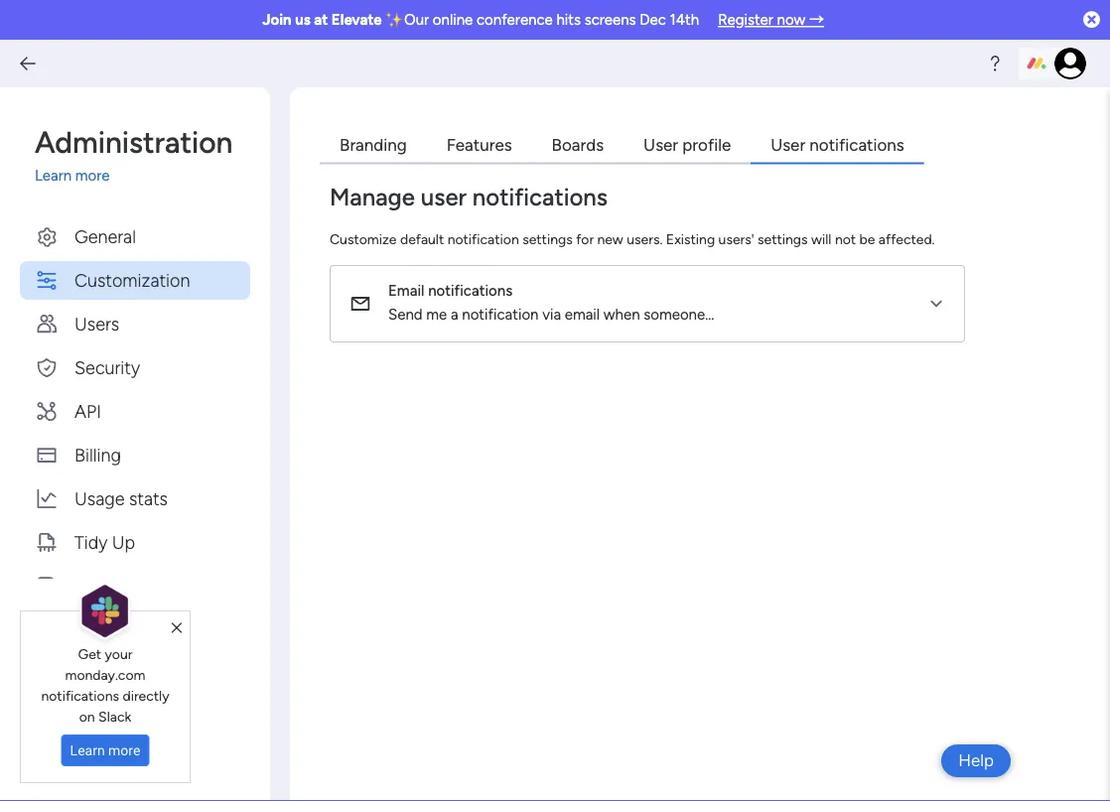 Task type: vqa. For each thing, say whether or not it's contained in the screenshot.
notification
yes



Task type: describe. For each thing, give the bounding box(es) containing it.
learn inside administration learn more
[[35, 167, 72, 185]]

security button
[[20, 348, 250, 387]]

0 vertical spatial notification
[[448, 230, 519, 247]]

notifications up the be
[[810, 135, 904, 155]]

help image
[[985, 54, 1005, 73]]

users'
[[719, 230, 754, 247]]

register now →
[[718, 11, 824, 29]]

boards link
[[532, 127, 624, 164]]

join us at elevate ✨ our online conference hits screens dec 14th
[[262, 11, 699, 29]]

affected.
[[879, 230, 935, 247]]

dapulse x slim image
[[171, 620, 182, 637]]

manage
[[330, 183, 415, 212]]

security
[[74, 356, 140, 378]]

directly
[[123, 687, 169, 704]]

user profile link
[[624, 127, 751, 164]]

get
[[78, 645, 101, 662]]

customization button
[[20, 261, 250, 299]]

user profile
[[644, 135, 731, 155]]

for
[[576, 230, 594, 247]]

be
[[860, 230, 875, 247]]

users button
[[20, 304, 250, 343]]

tidy up button
[[20, 523, 250, 562]]

email
[[565, 306, 600, 324]]

branding
[[340, 135, 407, 155]]

content
[[74, 575, 140, 596]]

learn more
[[70, 742, 140, 759]]

dec
[[640, 11, 666, 29]]

elevate
[[332, 11, 382, 29]]

up
[[112, 531, 135, 553]]

someone...
[[644, 306, 714, 324]]

back to workspace image
[[18, 54, 38, 73]]

api button
[[20, 392, 250, 430]]

notifications inside get your monday.com notifications directly on slack
[[41, 687, 119, 704]]

user
[[421, 183, 467, 212]]

default
[[400, 230, 444, 247]]

user notifications
[[771, 135, 904, 155]]

user for user profile
[[644, 135, 678, 155]]

✨
[[386, 11, 401, 29]]

your
[[105, 645, 133, 662]]

administration learn more
[[35, 124, 233, 185]]

help
[[958, 751, 994, 771]]

bob builder image
[[1055, 48, 1086, 79]]

users
[[74, 313, 119, 334]]

join
[[262, 11, 292, 29]]

not
[[835, 230, 856, 247]]

email
[[388, 282, 424, 300]]

learn more button
[[61, 735, 149, 767]]

features
[[447, 135, 512, 155]]

register now → link
[[718, 11, 824, 29]]

more inside administration learn more
[[75, 167, 110, 185]]

hits
[[557, 11, 581, 29]]

user for user notifications
[[771, 135, 805, 155]]

via
[[542, 306, 561, 324]]

content directory
[[74, 575, 216, 596]]

stats
[[129, 488, 168, 509]]



Task type: locate. For each thing, give the bounding box(es) containing it.
billing
[[74, 444, 121, 465]]

us
[[295, 11, 311, 29]]

now
[[777, 11, 806, 29]]

me
[[426, 306, 447, 324]]

1 horizontal spatial user
[[771, 135, 805, 155]]

conference
[[477, 11, 553, 29]]

1 user from the left
[[644, 135, 678, 155]]

0 vertical spatial learn
[[35, 167, 72, 185]]

our
[[404, 11, 429, 29]]

user
[[644, 135, 678, 155], [771, 135, 805, 155]]

send
[[388, 306, 423, 324]]

directory
[[145, 575, 216, 596]]

profile
[[682, 135, 731, 155]]

online
[[433, 11, 473, 29]]

usage
[[74, 488, 125, 509]]

register
[[718, 11, 773, 29]]

usage stats button
[[20, 479, 250, 518]]

2 user from the left
[[771, 135, 805, 155]]

1 vertical spatial more
[[108, 742, 140, 759]]

notification
[[448, 230, 519, 247], [462, 306, 539, 324]]

customization
[[74, 269, 190, 290]]

usage stats
[[74, 488, 168, 509]]

more down administration
[[75, 167, 110, 185]]

user right profile
[[771, 135, 805, 155]]

api
[[74, 400, 101, 422]]

manage user notifications
[[330, 183, 608, 212]]

get your monday.com notifications directly on slack
[[41, 645, 169, 725]]

1 vertical spatial learn
[[70, 742, 105, 759]]

existing
[[666, 230, 715, 247]]

notification inside email notifications send me a notification via email when someone...
[[462, 306, 539, 324]]

more
[[75, 167, 110, 185], [108, 742, 140, 759]]

slack
[[98, 708, 131, 725]]

1 vertical spatial notification
[[462, 306, 539, 324]]

screens
[[585, 11, 636, 29]]

will
[[811, 230, 832, 247]]

1 horizontal spatial settings
[[758, 230, 808, 247]]

learn inside the learn more button
[[70, 742, 105, 759]]

new
[[597, 230, 623, 247]]

features link
[[427, 127, 532, 164]]

at
[[314, 11, 328, 29]]

user left profile
[[644, 135, 678, 155]]

billing button
[[20, 435, 250, 474]]

more inside button
[[108, 742, 140, 759]]

notifications inside email notifications send me a notification via email when someone...
[[428, 282, 513, 300]]

content directory button
[[20, 567, 250, 605]]

learn more link
[[35, 165, 250, 187]]

learn down on
[[70, 742, 105, 759]]

notifications up on
[[41, 687, 119, 704]]

help button
[[942, 745, 1011, 778]]

general button
[[20, 217, 250, 256]]

on
[[79, 708, 95, 725]]

tidy up
[[74, 531, 135, 553]]

customize
[[330, 230, 397, 247]]

user notifications link
[[751, 127, 924, 164]]

tidy
[[74, 531, 108, 553]]

branding link
[[320, 127, 427, 164]]

2 settings from the left
[[758, 230, 808, 247]]

users.
[[627, 230, 663, 247]]

when
[[604, 306, 640, 324]]

learn down administration
[[35, 167, 72, 185]]

email notifications send me a notification via email when someone...
[[388, 282, 714, 324]]

0 vertical spatial more
[[75, 167, 110, 185]]

learn
[[35, 167, 72, 185], [70, 742, 105, 759]]

1 settings from the left
[[522, 230, 573, 247]]

0 horizontal spatial settings
[[522, 230, 573, 247]]

notification right a
[[462, 306, 539, 324]]

notifications
[[810, 135, 904, 155], [473, 183, 608, 212], [428, 282, 513, 300], [41, 687, 119, 704]]

administration
[[35, 124, 233, 160]]

notifications up for
[[473, 183, 608, 212]]

notifications up a
[[428, 282, 513, 300]]

boards
[[552, 135, 604, 155]]

more down slack
[[108, 742, 140, 759]]

monday.com
[[65, 666, 145, 683]]

settings left for
[[522, 230, 573, 247]]

14th
[[670, 11, 699, 29]]

0 horizontal spatial user
[[644, 135, 678, 155]]

customize default notification settings for new users. existing users' settings will not be affected.
[[330, 230, 935, 247]]

notification down manage user notifications
[[448, 230, 519, 247]]

settings left will
[[758, 230, 808, 247]]

a
[[451, 306, 458, 324]]

settings
[[522, 230, 573, 247], [758, 230, 808, 247]]

general
[[74, 225, 136, 247]]

→
[[809, 11, 824, 29]]



